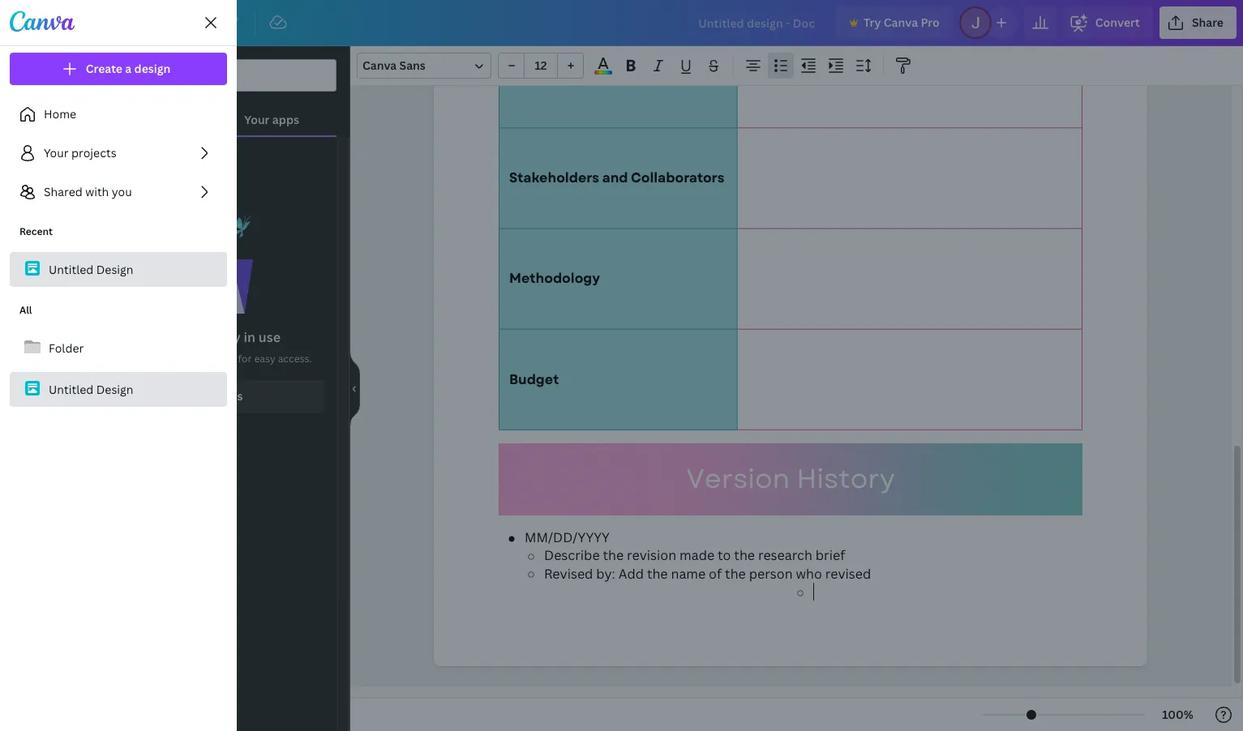 Task type: locate. For each thing, give the bounding box(es) containing it.
1 horizontal spatial use
[[259, 329, 281, 346]]

1 horizontal spatial apps
[[96, 352, 120, 366]]

apps right folder
[[96, 352, 120, 366]]

untitled design button
[[10, 252, 227, 287], [10, 372, 227, 407]]

untitled
[[49, 262, 94, 277], [49, 382, 94, 397]]

1 vertical spatial untitled
[[49, 382, 94, 397]]

name
[[671, 565, 706, 583]]

0 horizontal spatial your
[[44, 145, 69, 161]]

mm/dd/yyyy
[[525, 529, 610, 547]]

1 horizontal spatial your
[[244, 112, 270, 127]]

design
[[96, 262, 133, 277], [96, 382, 133, 397]]

the down revision
[[647, 565, 668, 583]]

projects
[[13, 313, 45, 324]]

untitled right uploads
[[49, 262, 94, 277]]

uploads
[[13, 255, 46, 266]]

1 horizontal spatial apps
[[216, 389, 243, 404]]

2 list from the top
[[10, 294, 227, 407]]

0 vertical spatial use
[[259, 329, 281, 346]]

apps inside your apps button
[[272, 112, 299, 127]]

revision
[[627, 547, 677, 565]]

untitled down folder
[[49, 382, 94, 397]]

0 vertical spatial list
[[10, 98, 227, 208]]

None text field
[[434, 0, 1148, 666]]

0 vertical spatial your
[[244, 112, 270, 127]]

apps inside discover apps button
[[216, 389, 243, 404]]

0 vertical spatial design
[[96, 262, 133, 277]]

describe
[[544, 547, 600, 565]]

apps down projects
[[19, 371, 39, 383]]

1 vertical spatial untitled design button
[[10, 372, 227, 407]]

in
[[244, 329, 256, 346]]

home link up your projects button
[[10, 98, 227, 131]]

apps
[[96, 352, 120, 366], [19, 371, 39, 383]]

home link up create
[[52, 6, 111, 39]]

0 vertical spatial untitled design
[[49, 262, 133, 277]]

list
[[10, 98, 227, 208], [10, 294, 227, 407]]

to
[[718, 547, 731, 565]]

1 untitled design from the top
[[49, 262, 133, 277]]

apps inside no apps currently in use apps you use will appear here for easy access.
[[149, 329, 179, 346]]

0 vertical spatial apps
[[96, 352, 120, 366]]

use right in
[[259, 329, 281, 346]]

1 vertical spatial apps
[[149, 329, 179, 346]]

version
[[687, 460, 790, 499]]

for
[[238, 352, 252, 366]]

you right "with"
[[112, 184, 132, 200]]

0 vertical spatial home
[[65, 15, 98, 30]]

home inside "main" menu bar
[[65, 15, 98, 30]]

your down search canva apps search field
[[244, 112, 270, 127]]

canva
[[884, 15, 918, 30]]

1 vertical spatial apps
[[19, 371, 39, 383]]

shared with you
[[44, 184, 132, 200]]

2 untitled design button from the top
[[10, 372, 227, 407]]

1 vertical spatial design
[[96, 382, 133, 397]]

1 vertical spatial list
[[10, 294, 227, 407]]

1 vertical spatial your
[[44, 145, 69, 161]]

list containing home
[[10, 98, 227, 208]]

your apps button
[[207, 92, 337, 135]]

you down no
[[122, 352, 140, 366]]

all
[[19, 303, 32, 317]]

Search Canva apps search field
[[116, 60, 304, 91]]

appear
[[179, 352, 212, 366]]

untitled design button up no
[[10, 252, 227, 287]]

untitled inside list
[[49, 262, 94, 277]]

side panel tab list
[[0, 46, 58, 397]]

brief
[[816, 547, 845, 565]]

0 horizontal spatial apps
[[19, 371, 39, 383]]

design up no
[[96, 262, 133, 277]]

0 vertical spatial untitled design button
[[10, 252, 227, 287]]

with
[[85, 184, 109, 200]]

create a design
[[86, 61, 171, 76]]

2 vertical spatial apps
[[216, 389, 243, 404]]

your projects
[[44, 145, 117, 161]]

home
[[65, 15, 98, 30], [44, 106, 76, 122]]

folder button
[[10, 331, 227, 366]]

use left will
[[142, 352, 159, 366]]

discover apps
[[165, 389, 243, 404]]

the right the of
[[725, 565, 746, 583]]

untitled design right uploads
[[49, 262, 133, 277]]

projects
[[71, 145, 117, 161]]

a
[[125, 61, 132, 76]]

brand
[[17, 196, 41, 208]]

untitled design button down folder 'button'
[[10, 372, 227, 407]]

none text field containing version history
[[434, 0, 1148, 666]]

of
[[709, 565, 722, 583]]

your inside your apps button
[[244, 112, 270, 127]]

1 untitled from the top
[[49, 262, 94, 277]]

your inside your projects button
[[44, 145, 69, 161]]

design down folder 'button'
[[96, 382, 133, 397]]

by:
[[596, 565, 615, 583]]

the right to
[[734, 547, 755, 565]]

home link
[[52, 6, 111, 39], [10, 98, 227, 131]]

untitled design down folder
[[49, 382, 133, 397]]

will
[[161, 352, 177, 366]]

0 vertical spatial home link
[[52, 6, 111, 39]]

home up create
[[65, 15, 98, 30]]

0 vertical spatial untitled
[[49, 262, 94, 277]]

1 vertical spatial you
[[122, 352, 140, 366]]

0 horizontal spatial apps
[[149, 329, 179, 346]]

apps button
[[0, 338, 58, 397]]

1 list from the top
[[10, 98, 227, 208]]

untitled design
[[49, 262, 133, 277], [49, 382, 133, 397]]

access.
[[278, 352, 312, 366]]

the
[[603, 547, 624, 565], [734, 547, 755, 565], [647, 565, 668, 583], [725, 565, 746, 583]]

2 horizontal spatial apps
[[272, 112, 299, 127]]

you
[[112, 184, 132, 200], [122, 352, 140, 366]]

your left 'projects'
[[44, 145, 69, 161]]

1 design from the top
[[96, 262, 133, 277]]

home link inside "main" menu bar
[[52, 6, 111, 39]]

your projects button
[[10, 137, 227, 170]]

no
[[127, 329, 145, 346]]

the up by:
[[603, 547, 624, 565]]

version history
[[687, 460, 895, 499]]

apps
[[272, 112, 299, 127], [149, 329, 179, 346], [216, 389, 243, 404]]

use
[[259, 329, 281, 346], [142, 352, 159, 366]]

0 vertical spatial you
[[112, 184, 132, 200]]

you inside no apps currently in use apps you use will appear here for easy access.
[[122, 352, 140, 366]]

0 vertical spatial apps
[[272, 112, 299, 127]]

uploads button
[[0, 221, 58, 280]]

home down templates
[[44, 106, 76, 122]]

empty folder image displayed when there are no installed apps image
[[155, 215, 253, 314]]

create a design button
[[10, 53, 227, 85]]

1 vertical spatial use
[[142, 352, 159, 366]]

1 vertical spatial untitled design
[[49, 382, 133, 397]]

shared
[[44, 184, 83, 200]]

your
[[244, 112, 270, 127], [44, 145, 69, 161]]

group
[[498, 53, 584, 79]]



Task type: vqa. For each thing, say whether or not it's contained in the screenshot.
the top the "can"
no



Task type: describe. For each thing, give the bounding box(es) containing it.
add
[[619, 565, 644, 583]]

elements
[[11, 138, 48, 149]]

your for your apps
[[244, 112, 270, 127]]

create
[[86, 61, 123, 76]]

untitled design list
[[10, 215, 227, 287]]

projects button
[[0, 280, 58, 338]]

0 horizontal spatial use
[[142, 352, 159, 366]]

try canva pro
[[864, 15, 940, 30]]

design inside list
[[96, 262, 133, 277]]

who
[[796, 565, 822, 583]]

folder
[[49, 340, 84, 356]]

Design title text field
[[686, 6, 830, 39]]

recent
[[19, 225, 53, 238]]

apps for your
[[272, 112, 299, 127]]

1 vertical spatial home link
[[10, 98, 227, 131]]

elements button
[[0, 105, 58, 163]]

easy
[[254, 352, 276, 366]]

design
[[134, 61, 171, 76]]

convert button
[[1063, 6, 1153, 39]]

mm/dd/yyyy describe the revision made to the research brief revised by: add the name of the person who revised
[[525, 529, 871, 583]]

templates button
[[0, 46, 58, 105]]

try canva pro button
[[836, 6, 953, 39]]

apps for no
[[149, 329, 179, 346]]

your for your projects
[[44, 145, 69, 161]]

2 untitled design from the top
[[49, 382, 133, 397]]

main menu bar
[[0, 0, 1243, 46]]

convert
[[1096, 15, 1140, 30]]

person
[[749, 565, 793, 583]]

discover
[[165, 389, 214, 404]]

apps inside button
[[19, 371, 39, 383]]

hide image
[[350, 350, 360, 428]]

try
[[864, 15, 881, 30]]

2 design from the top
[[96, 382, 133, 397]]

1 untitled design button from the top
[[10, 252, 227, 287]]

revised
[[544, 565, 593, 583]]

discover apps button
[[84, 380, 324, 413]]

brand button
[[0, 163, 58, 221]]

1 vertical spatial home
[[44, 106, 76, 122]]

templates
[[9, 79, 50, 91]]

you inside shared with you button
[[112, 184, 132, 200]]

pro
[[921, 15, 940, 30]]

untitled design inside list
[[49, 262, 133, 277]]

apps for discover
[[216, 389, 243, 404]]

research
[[758, 547, 813, 565]]

list containing folder
[[10, 294, 227, 407]]

2 untitled from the top
[[49, 382, 94, 397]]

your apps
[[244, 112, 299, 127]]

made
[[680, 547, 715, 565]]

no apps currently in use apps you use will appear here for easy access.
[[96, 329, 312, 366]]

here
[[215, 352, 236, 366]]

apps inside no apps currently in use apps you use will appear here for easy access.
[[96, 352, 120, 366]]

revised
[[826, 565, 871, 583]]

history
[[797, 460, 895, 499]]

currently
[[182, 329, 241, 346]]

shared with you button
[[10, 176, 227, 208]]



